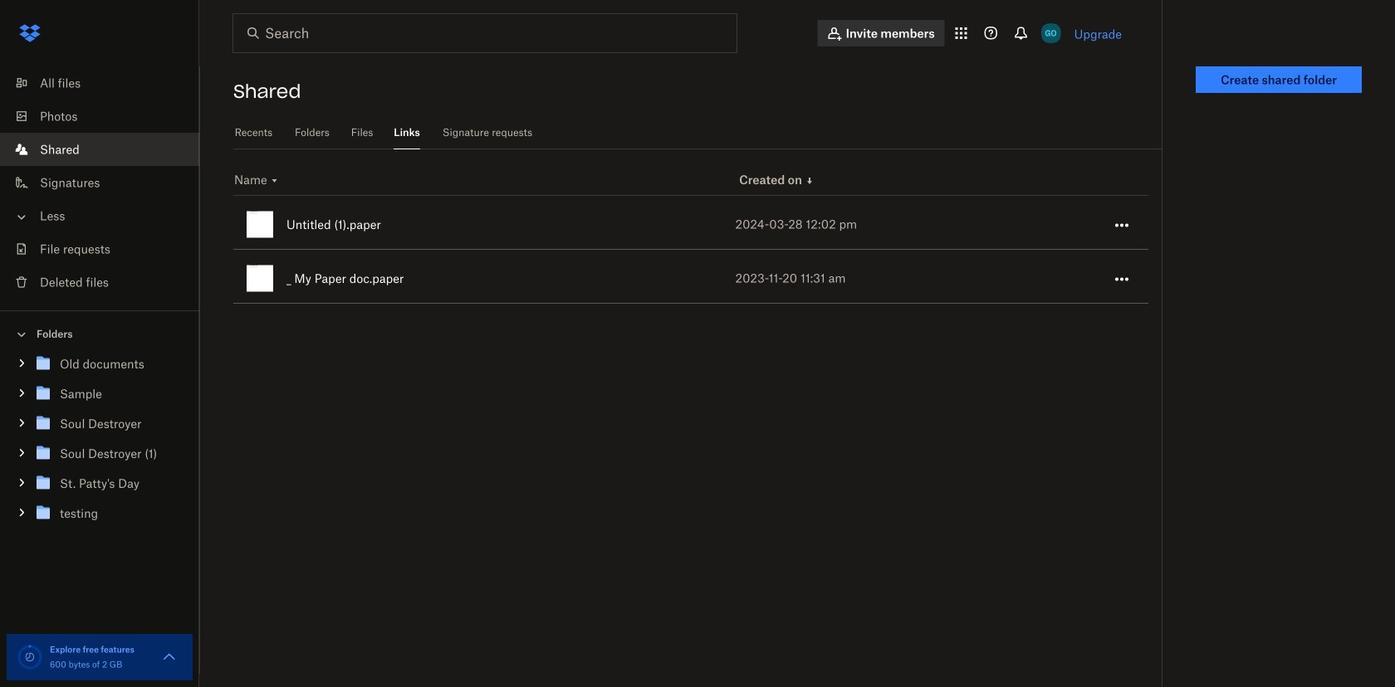 Task type: locate. For each thing, give the bounding box(es) containing it.
list
[[0, 56, 199, 311]]

less image
[[13, 209, 30, 226]]

quota usage image
[[17, 645, 43, 671]]

group
[[0, 346, 199, 541]]

0 horizontal spatial template stateless image
[[270, 176, 280, 186]]

1 horizontal spatial template stateless image
[[805, 176, 815, 186]]

Search in folder "Dropbox" text field
[[265, 23, 703, 43]]

tab list
[[233, 116, 1162, 150]]

dropbox image
[[13, 17, 47, 50]]

template stateless image
[[805, 176, 815, 186], [270, 176, 280, 186]]

list item
[[0, 133, 199, 166]]

untitled (1).paper image
[[247, 212, 273, 238]]



Task type: vqa. For each thing, say whether or not it's contained in the screenshot.
Shared folder, Group Folder row
no



Task type: describe. For each thing, give the bounding box(es) containing it.
1 template stateless image from the left
[[805, 176, 815, 186]]

quota usage progress bar
[[17, 645, 43, 671]]

_ my paper doc.paper image
[[247, 266, 273, 292]]

2 template stateless image from the left
[[270, 176, 280, 186]]



